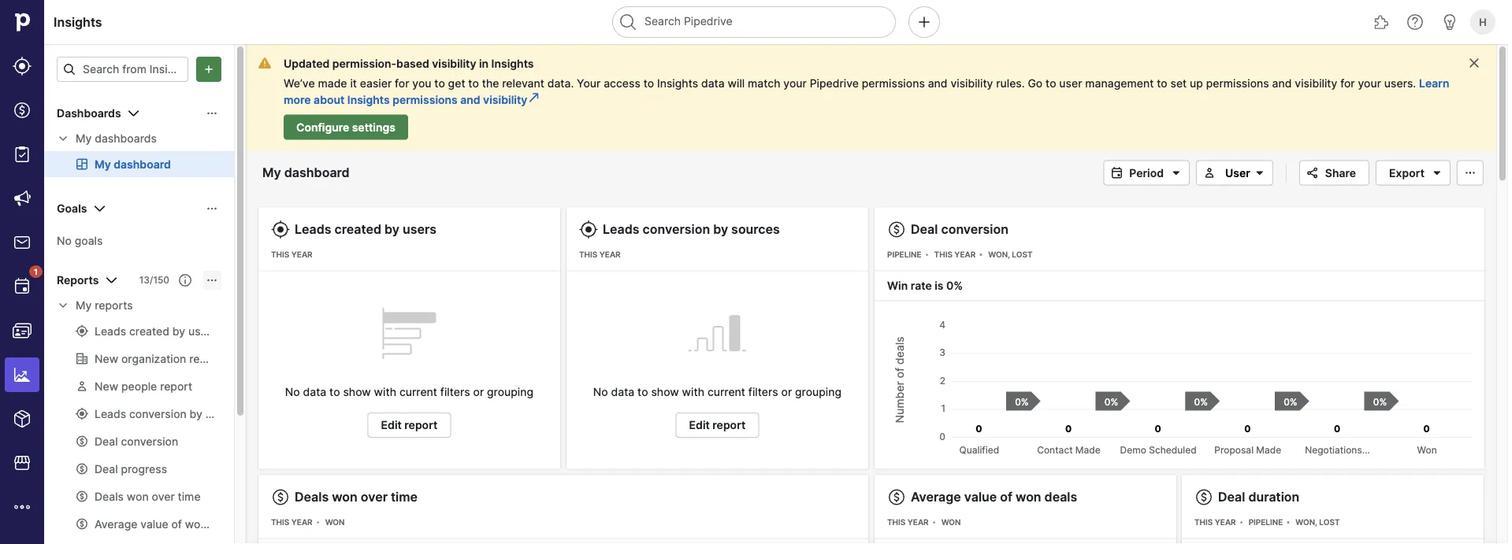 Task type: vqa. For each thing, say whether or not it's contained in the screenshot.
Number of organizations button
no



Task type: describe. For each thing, give the bounding box(es) containing it.
1 your from the left
[[784, 76, 807, 90]]

color primary image right export button on the top of page
[[1462, 167, 1481, 179]]

learn
[[1420, 76, 1450, 90]]

with for conversion
[[682, 386, 705, 399]]

easier
[[360, 76, 392, 90]]

pipedrive
[[810, 76, 859, 90]]

leads conversion by sources link
[[603, 222, 780, 237]]

about
[[314, 93, 345, 107]]

home image
[[10, 10, 34, 34]]

grouping for leads created by users
[[487, 386, 534, 399]]

1 for from the left
[[395, 76, 410, 90]]

conversion for leads
[[643, 222, 710, 237]]

1 won from the left
[[332, 490, 358, 505]]

deal conversion link
[[911, 222, 1009, 237]]

insights right access
[[657, 76, 699, 90]]

products image
[[13, 410, 32, 429]]

win
[[888, 279, 908, 293]]

1
[[34, 267, 38, 277]]

1 vertical spatial goals
[[75, 234, 103, 248]]

data.
[[548, 76, 574, 90]]

color primary image inside the period button
[[1168, 167, 1186, 179]]

deals won over time
[[295, 490, 418, 505]]

we've
[[284, 76, 315, 90]]

marketplace image
[[13, 454, 32, 473]]

Search from Insights text field
[[57, 57, 188, 82]]

average value of won deals link
[[911, 490, 1078, 505]]

edit for created
[[381, 419, 402, 432]]

no data to show with current filters or grouping for users
[[285, 386, 534, 399]]

edit for conversion
[[689, 419, 710, 432]]

insights inside learn more about insights permissions and visibility
[[347, 93, 390, 107]]

learn more about insights permissions and visibility link
[[284, 76, 1450, 107]]

color primary image inside the dashboards button
[[206, 107, 218, 120]]

filters for users
[[441, 386, 470, 399]]

visibility inside learn more about insights permissions and visibility
[[483, 93, 528, 107]]

over
[[361, 490, 388, 505]]

learn more about insights permissions and visibility
[[284, 76, 1450, 107]]

won, lost for deal conversion
[[989, 250, 1033, 260]]

deal duration link
[[1219, 490, 1300, 505]]

2 horizontal spatial and
[[1273, 76, 1293, 90]]

leads for leads conversion by sources
[[603, 222, 640, 237]]

win rate is 0%
[[888, 279, 964, 293]]

2 won from the left
[[1016, 490, 1042, 505]]

settings
[[352, 121, 396, 134]]

grouping for leads conversion by sources
[[795, 386, 842, 399]]

color primary image up my reports
[[102, 271, 121, 290]]

relevant
[[502, 76, 545, 90]]

won, for deal conversion
[[989, 250, 1011, 260]]

deals
[[295, 490, 329, 505]]

color primary image left average
[[888, 488, 907, 507]]

color primary image down h button
[[1469, 57, 1481, 69]]

by for conversion
[[714, 222, 729, 237]]

color secondary image for user
[[1201, 167, 1220, 179]]

permission-
[[332, 57, 397, 70]]

edit report for users
[[381, 419, 438, 432]]

my reports
[[76, 299, 133, 313]]

h button
[[1468, 6, 1499, 38]]

2 for from the left
[[1341, 76, 1356, 90]]

data for leads created by users
[[303, 386, 327, 399]]

deal duration
[[1219, 490, 1300, 505]]

color primary image inside export button
[[1429, 167, 1447, 179]]

goals button
[[44, 196, 234, 222]]

user
[[1226, 166, 1251, 180]]

2 horizontal spatial permissions
[[1207, 76, 1270, 90]]

1 link
[[5, 266, 43, 304]]

the
[[482, 76, 499, 90]]

no for leads created by users
[[285, 386, 300, 399]]

management
[[1086, 76, 1154, 90]]

color primary image left deals
[[271, 488, 290, 507]]

set
[[1171, 76, 1187, 90]]

value
[[965, 490, 997, 505]]

my for my reports
[[76, 299, 92, 313]]

we've made it easier for you to get to the relevant data. your access to insights data will match your pipedrive permissions and visibility rules. go to user management to set up permissions and visibility for your users.
[[284, 76, 1417, 90]]

show for conversion
[[652, 386, 679, 399]]

0%
[[947, 279, 964, 293]]

updated
[[284, 57, 330, 70]]

based
[[397, 57, 430, 70]]

deal conversion
[[911, 222, 1009, 237]]

leads for leads created by users
[[295, 222, 332, 237]]

rate
[[911, 279, 932, 293]]

you
[[413, 76, 432, 90]]

insights up relevant
[[492, 57, 534, 70]]

13/150
[[139, 275, 169, 286]]

report for users
[[405, 419, 438, 432]]

contacts image
[[13, 322, 32, 341]]

deal for deal duration
[[1219, 490, 1246, 505]]

is
[[935, 279, 944, 293]]

dashboards button
[[44, 101, 234, 126]]

lost for deal duration
[[1320, 518, 1341, 528]]

filters for sources
[[749, 386, 779, 399]]

of
[[1001, 490, 1013, 505]]

0 horizontal spatial no
[[57, 234, 72, 248]]

sales assistant image
[[1441, 13, 1460, 32]]

current for users
[[400, 386, 438, 399]]

it
[[350, 76, 357, 90]]

configure
[[296, 121, 349, 134]]

color primary image inside share button
[[1304, 167, 1323, 179]]



Task type: locate. For each thing, give the bounding box(es) containing it.
0 vertical spatial goals
[[57, 202, 87, 216]]

campaigns image
[[13, 189, 32, 208]]

0 horizontal spatial or
[[473, 386, 484, 399]]

0 vertical spatial pipeline
[[888, 250, 922, 260]]

period button
[[1104, 160, 1190, 186]]

0 vertical spatial my
[[76, 132, 92, 145]]

goals up 'no goals'
[[57, 202, 87, 216]]

0 horizontal spatial color secondary image
[[57, 132, 69, 145]]

Search Pipedrive field
[[613, 6, 896, 38]]

duration
[[1249, 490, 1300, 505]]

color secondary image
[[1201, 167, 1220, 179], [57, 300, 69, 312]]

my down the dashboards button
[[76, 132, 92, 145]]

1 horizontal spatial lost
[[1320, 518, 1341, 528]]

more image
[[13, 498, 32, 517]]

permissions down you
[[393, 93, 458, 107]]

leads
[[295, 222, 332, 237], [603, 222, 640, 237]]

0 horizontal spatial deal
[[911, 222, 938, 237]]

1 horizontal spatial no data to show with current filters or grouping
[[594, 386, 842, 399]]

1 horizontal spatial report
[[713, 419, 746, 432]]

2 by from the left
[[714, 222, 729, 237]]

2 current from the left
[[708, 386, 746, 399]]

average value of won deals
[[911, 490, 1078, 505]]

conversion
[[643, 222, 710, 237], [942, 222, 1009, 237]]

1 vertical spatial dashboards
[[95, 132, 157, 145]]

won right of
[[1016, 490, 1042, 505]]

0 vertical spatial color secondary image
[[1201, 167, 1220, 179]]

won
[[325, 518, 345, 528], [942, 518, 961, 528]]

leads created by users link
[[295, 222, 437, 237]]

2 grouping from the left
[[795, 386, 842, 399]]

1 no data to show with current filters or grouping from the left
[[285, 386, 534, 399]]

0 vertical spatial color secondary image
[[57, 132, 69, 145]]

color primary image inside goals button
[[90, 199, 109, 218]]

2 with from the left
[[682, 386, 705, 399]]

average
[[911, 490, 962, 505]]

my dashboards
[[76, 132, 157, 145]]

this
[[271, 250, 290, 260], [579, 250, 598, 260], [935, 250, 953, 260], [271, 518, 290, 528], [888, 518, 906, 528], [1195, 518, 1214, 528]]

updated permission-based visibility in insights
[[284, 57, 534, 70]]

no
[[57, 234, 72, 248], [285, 386, 300, 399], [594, 386, 608, 399]]

1 horizontal spatial permissions
[[862, 76, 925, 90]]

0 horizontal spatial by
[[385, 222, 400, 237]]

won
[[332, 490, 358, 505], [1016, 490, 1042, 505]]

to
[[435, 76, 445, 90], [469, 76, 479, 90], [644, 76, 654, 90], [1046, 76, 1057, 90], [1157, 76, 1168, 90], [330, 386, 340, 399], [638, 386, 648, 399]]

0 horizontal spatial grouping
[[487, 386, 534, 399]]

1 menu
[[0, 0, 44, 545]]

configure settings
[[296, 121, 396, 134]]

dashboards up my dashboards
[[57, 107, 121, 120]]

export
[[1390, 166, 1425, 180]]

0 horizontal spatial conversion
[[643, 222, 710, 237]]

with
[[374, 386, 397, 399], [682, 386, 705, 399]]

won for average
[[942, 518, 961, 528]]

1 horizontal spatial edit
[[689, 419, 710, 432]]

1 vertical spatial deal
[[1219, 490, 1246, 505]]

won, down duration
[[1296, 518, 1318, 528]]

2 your from the left
[[1359, 76, 1382, 90]]

1 horizontal spatial deal
[[1219, 490, 1246, 505]]

will
[[728, 76, 745, 90]]

1 vertical spatial won,
[[1296, 518, 1318, 528]]

for left you
[[395, 76, 410, 90]]

1 horizontal spatial or
[[782, 386, 792, 399]]

edit report for sources
[[689, 419, 746, 432]]

quick add image
[[915, 13, 934, 32]]

color primary image up 'no goals'
[[90, 199, 109, 218]]

1 horizontal spatial color secondary image
[[1251, 167, 1270, 179]]

for left "users."
[[1341, 76, 1356, 90]]

0 horizontal spatial won,
[[989, 250, 1011, 260]]

sales inbox image
[[13, 233, 32, 252]]

no data to show with current filters or grouping for sources
[[594, 386, 842, 399]]

deal up win rate is 0%
[[911, 222, 938, 237]]

go
[[1028, 76, 1043, 90]]

color warning image
[[259, 57, 271, 69]]

0 horizontal spatial for
[[395, 76, 410, 90]]

report
[[405, 419, 438, 432], [713, 419, 746, 432]]

1 vertical spatial my
[[76, 299, 92, 313]]

color primary image inside the period button
[[1108, 167, 1127, 179]]

1 horizontal spatial and
[[928, 76, 948, 90]]

color secondary image left the user
[[1201, 167, 1220, 179]]

0 horizontal spatial won
[[332, 490, 358, 505]]

1 vertical spatial color secondary image
[[1251, 167, 1270, 179]]

your left "users."
[[1359, 76, 1382, 90]]

1 horizontal spatial edit report
[[689, 419, 746, 432]]

my right "1" link
[[76, 299, 92, 313]]

won, lost down duration
[[1296, 518, 1341, 528]]

2 conversion from the left
[[942, 222, 1009, 237]]

0 vertical spatial reports
[[57, 274, 99, 287]]

color secondary image
[[57, 132, 69, 145], [1251, 167, 1270, 179]]

color secondary image right 'projects' image
[[57, 132, 69, 145]]

menu item
[[0, 353, 44, 397]]

user button
[[1197, 160, 1274, 186]]

data for leads conversion by sources
[[611, 386, 635, 399]]

color link image
[[528, 91, 540, 104]]

leads conversion by sources
[[603, 222, 780, 237]]

reports down 'no goals'
[[95, 299, 133, 313]]

1 horizontal spatial filters
[[749, 386, 779, 399]]

color secondary image left share button
[[1251, 167, 1270, 179]]

1 vertical spatial color secondary image
[[57, 300, 69, 312]]

0 horizontal spatial your
[[784, 76, 807, 90]]

won down average
[[942, 518, 961, 528]]

made
[[318, 76, 347, 90]]

deals
[[1045, 490, 1078, 505]]

won, down deal conversion link
[[989, 250, 1011, 260]]

1 horizontal spatial by
[[714, 222, 729, 237]]

lost for deal conversion
[[1012, 250, 1033, 260]]

color secondary image inside user button
[[1201, 167, 1220, 179]]

deal left duration
[[1219, 490, 1246, 505]]

permissions
[[862, 76, 925, 90], [1207, 76, 1270, 90], [393, 93, 458, 107]]

1 horizontal spatial color secondary image
[[1201, 167, 1220, 179]]

match
[[748, 76, 781, 90]]

deals image
[[13, 101, 32, 120]]

goals inside button
[[57, 202, 87, 216]]

show for created
[[343, 386, 371, 399]]

for
[[395, 76, 410, 90], [1341, 76, 1356, 90]]

1 horizontal spatial show
[[652, 386, 679, 399]]

1 edit report button from the left
[[368, 413, 451, 438]]

1 horizontal spatial pipeline
[[1249, 518, 1284, 528]]

edit report
[[381, 419, 438, 432], [689, 419, 746, 432]]

rules.
[[997, 76, 1025, 90]]

1 edit from the left
[[381, 419, 402, 432]]

by
[[385, 222, 400, 237], [714, 222, 729, 237]]

color primary image right export
[[1429, 167, 1447, 179]]

my for my dashboards
[[76, 132, 92, 145]]

1 filters from the left
[[441, 386, 470, 399]]

1 current from the left
[[400, 386, 438, 399]]

users
[[403, 222, 437, 237]]

1 conversion from the left
[[643, 222, 710, 237]]

insights right "home" image
[[54, 14, 102, 30]]

1 leads from the left
[[295, 222, 332, 237]]

2 horizontal spatial no
[[594, 386, 608, 399]]

sources
[[732, 222, 780, 237]]

goals
[[57, 202, 87, 216], [75, 234, 103, 248]]

0 vertical spatial won,
[[989, 250, 1011, 260]]

permissions inside learn more about insights permissions and visibility
[[393, 93, 458, 107]]

color secondary image inside user button
[[1251, 167, 1270, 179]]

and
[[928, 76, 948, 90], [1273, 76, 1293, 90], [461, 93, 481, 107]]

0 horizontal spatial pipeline
[[888, 250, 922, 260]]

no for leads conversion by sources
[[594, 386, 608, 399]]

color secondary image for my reports
[[57, 300, 69, 312]]

1 by from the left
[[385, 222, 400, 237]]

by for created
[[385, 222, 400, 237]]

1 horizontal spatial conversion
[[942, 222, 1009, 237]]

1 or from the left
[[473, 386, 484, 399]]

insights
[[54, 14, 102, 30], [492, 57, 534, 70], [657, 76, 699, 90], [347, 93, 390, 107]]

period
[[1130, 166, 1164, 180]]

current for sources
[[708, 386, 746, 399]]

1 show from the left
[[343, 386, 371, 399]]

color primary image left period
[[1108, 167, 1127, 179]]

edit report button for users
[[368, 413, 451, 438]]

more
[[284, 93, 311, 107]]

1 horizontal spatial current
[[708, 386, 746, 399]]

1 horizontal spatial won,
[[1296, 518, 1318, 528]]

dashboards down the dashboards button
[[95, 132, 157, 145]]

0 vertical spatial won, lost
[[989, 250, 1033, 260]]

color primary image
[[1469, 57, 1481, 69], [206, 107, 218, 120], [1108, 167, 1127, 179], [1429, 167, 1447, 179], [1462, 167, 1481, 179], [90, 199, 109, 218], [102, 271, 121, 290], [271, 488, 290, 507], [888, 488, 907, 507]]

2 won from the left
[[942, 518, 961, 528]]

your right match
[[784, 76, 807, 90]]

1 vertical spatial lost
[[1320, 518, 1341, 528]]

2 show from the left
[[652, 386, 679, 399]]

goals down goals button
[[75, 234, 103, 248]]

leads created by users
[[295, 222, 437, 237]]

0 horizontal spatial report
[[405, 419, 438, 432]]

users.
[[1385, 76, 1417, 90]]

2 edit report from the left
[[689, 419, 746, 432]]

1 horizontal spatial won
[[1016, 490, 1042, 505]]

share button
[[1300, 160, 1370, 186]]

0 horizontal spatial with
[[374, 386, 397, 399]]

dashboards inside button
[[57, 107, 121, 120]]

2 my from the top
[[76, 299, 92, 313]]

share
[[1326, 166, 1357, 180]]

1 horizontal spatial won, lost
[[1296, 518, 1341, 528]]

insights image
[[13, 366, 32, 385]]

1 horizontal spatial leads
[[603, 222, 640, 237]]

1 horizontal spatial for
[[1341, 76, 1356, 90]]

0 horizontal spatial and
[[461, 93, 481, 107]]

1 my from the top
[[76, 132, 92, 145]]

2 leads from the left
[[603, 222, 640, 237]]

reports up my reports
[[57, 274, 99, 287]]

color undefined image
[[13, 278, 32, 296]]

2 edit from the left
[[689, 419, 710, 432]]

won, lost down deal conversion link
[[989, 250, 1033, 260]]

pipeline down deal duration
[[1249, 518, 1284, 528]]

0 horizontal spatial show
[[343, 386, 371, 399]]

0 horizontal spatial edit
[[381, 419, 402, 432]]

color primary image inside goals button
[[206, 203, 218, 215]]

and inside learn more about insights permissions and visibility
[[461, 93, 481, 107]]

quick help image
[[1406, 13, 1425, 32]]

won left over
[[332, 490, 358, 505]]

your
[[784, 76, 807, 90], [1359, 76, 1382, 90]]

filters
[[441, 386, 470, 399], [749, 386, 779, 399]]

won for deals
[[325, 518, 345, 528]]

0 horizontal spatial no data to show with current filters or grouping
[[285, 386, 534, 399]]

by left "users"
[[385, 222, 400, 237]]

edit report button
[[368, 413, 451, 438], [676, 413, 760, 438]]

1 horizontal spatial grouping
[[795, 386, 842, 399]]

2 filters from the left
[[749, 386, 779, 399]]

lost
[[1012, 250, 1033, 260], [1320, 518, 1341, 528]]

report for sources
[[713, 419, 746, 432]]

edit report button for sources
[[676, 413, 760, 438]]

0 horizontal spatial won
[[325, 518, 345, 528]]

time
[[391, 490, 418, 505]]

color primary image down color primary inverted image
[[206, 107, 218, 120]]

1 horizontal spatial your
[[1359, 76, 1382, 90]]

0 horizontal spatial color secondary image
[[57, 300, 69, 312]]

no data to show with current filters or grouping
[[285, 386, 534, 399], [594, 386, 842, 399]]

0 horizontal spatial leads
[[295, 222, 332, 237]]

2 report from the left
[[713, 419, 746, 432]]

won, for deal duration
[[1296, 518, 1318, 528]]

leads image
[[13, 57, 32, 76]]

0 horizontal spatial data
[[303, 386, 327, 399]]

projects image
[[13, 145, 32, 164]]

by left sources at the top
[[714, 222, 729, 237]]

user
[[1060, 76, 1083, 90]]

edit
[[381, 419, 402, 432], [689, 419, 710, 432]]

1 grouping from the left
[[487, 386, 534, 399]]

year
[[292, 250, 313, 260], [600, 250, 621, 260], [955, 250, 976, 260], [292, 518, 313, 528], [908, 518, 929, 528], [1215, 518, 1237, 528]]

1 with from the left
[[374, 386, 397, 399]]

this year
[[271, 250, 313, 260], [579, 250, 621, 260], [935, 250, 976, 260], [271, 518, 313, 528], [888, 518, 929, 528], [1195, 518, 1237, 528]]

1 won from the left
[[325, 518, 345, 528]]

no goals
[[57, 234, 103, 248]]

show
[[343, 386, 371, 399], [652, 386, 679, 399]]

0 horizontal spatial current
[[400, 386, 438, 399]]

up
[[1190, 76, 1204, 90]]

deal for deal conversion
[[911, 222, 938, 237]]

0 horizontal spatial lost
[[1012, 250, 1033, 260]]

with for created
[[374, 386, 397, 399]]

my
[[76, 132, 92, 145], [76, 299, 92, 313]]

your
[[577, 76, 601, 90]]

permissions right up
[[1207, 76, 1270, 90]]

1 horizontal spatial won
[[942, 518, 961, 528]]

deals won over time link
[[295, 490, 418, 505]]

My dashboard field
[[259, 163, 372, 183]]

export button
[[1377, 160, 1451, 186]]

dashboards
[[57, 107, 121, 120], [95, 132, 157, 145]]

1 vertical spatial won, lost
[[1296, 518, 1341, 528]]

0 horizontal spatial edit report button
[[368, 413, 451, 438]]

2 no data to show with current filters or grouping from the left
[[594, 386, 842, 399]]

won down deals won over time
[[325, 518, 345, 528]]

access
[[604, 76, 641, 90]]

region
[[888, 312, 1473, 457]]

0 horizontal spatial won, lost
[[989, 250, 1033, 260]]

get
[[448, 76, 466, 90]]

grouping
[[487, 386, 534, 399], [795, 386, 842, 399]]

h
[[1480, 16, 1488, 28]]

0 horizontal spatial filters
[[441, 386, 470, 399]]

1 edit report from the left
[[381, 419, 438, 432]]

1 horizontal spatial data
[[611, 386, 635, 399]]

0 horizontal spatial edit report
[[381, 419, 438, 432]]

1 horizontal spatial no
[[285, 386, 300, 399]]

or for leads conversion by sources
[[782, 386, 792, 399]]

0 vertical spatial dashboards
[[57, 107, 121, 120]]

color primary inverted image
[[199, 63, 218, 76]]

conversion for deal
[[942, 222, 1009, 237]]

configure settings link
[[284, 115, 408, 140]]

won,
[[989, 250, 1011, 260], [1296, 518, 1318, 528]]

insights down easier
[[347, 93, 390, 107]]

created
[[335, 222, 382, 237]]

pipeline up win
[[888, 250, 922, 260]]

in
[[479, 57, 489, 70]]

2 edit report button from the left
[[676, 413, 760, 438]]

1 vertical spatial pipeline
[[1249, 518, 1284, 528]]

0 horizontal spatial permissions
[[393, 93, 458, 107]]

color primary image inside the dashboards button
[[124, 104, 143, 123]]

deal
[[911, 222, 938, 237], [1219, 490, 1246, 505]]

won, lost for deal duration
[[1296, 518, 1341, 528]]

1 vertical spatial reports
[[95, 299, 133, 313]]

1 horizontal spatial edit report button
[[676, 413, 760, 438]]

1 horizontal spatial with
[[682, 386, 705, 399]]

2 horizontal spatial data
[[702, 76, 725, 90]]

color primary image
[[63, 63, 76, 76], [124, 104, 143, 123], [1168, 167, 1186, 179], [1304, 167, 1323, 179], [206, 203, 218, 215], [271, 220, 290, 239], [579, 220, 598, 239], [888, 220, 907, 239], [179, 274, 192, 287], [206, 274, 218, 287], [1195, 488, 1214, 507]]

or for leads created by users
[[473, 386, 484, 399]]

permissions right the pipedrive
[[862, 76, 925, 90]]

0 vertical spatial deal
[[911, 222, 938, 237]]

2 or from the left
[[782, 386, 792, 399]]

color secondary image left my reports
[[57, 300, 69, 312]]

0 vertical spatial lost
[[1012, 250, 1033, 260]]

1 report from the left
[[405, 419, 438, 432]]



